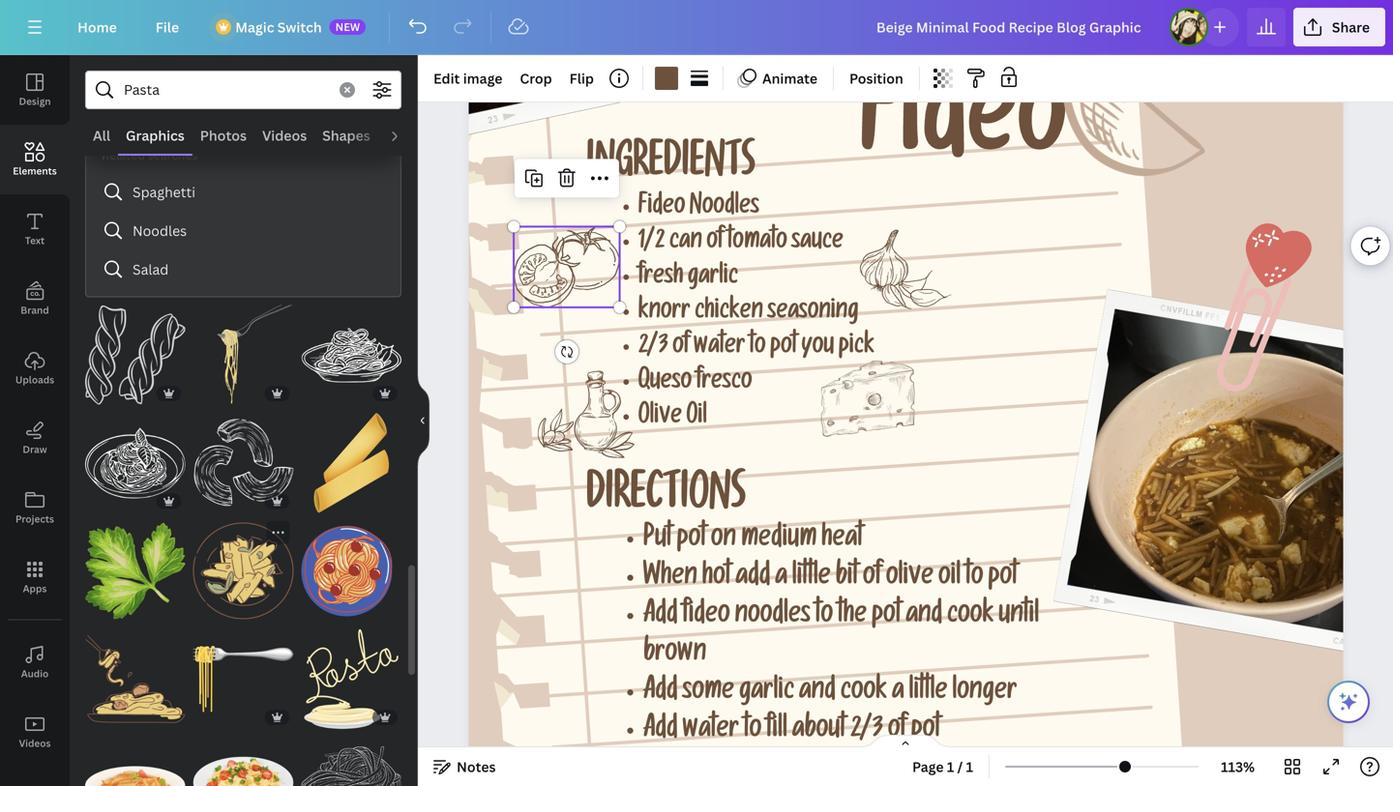 Task type: describe. For each thing, give the bounding box(es) containing it.
edit
[[434, 69, 460, 88]]

pot up "page"
[[911, 719, 941, 747]]

brand button
[[0, 264, 70, 334]]

flip
[[570, 69, 594, 88]]

flip button
[[562, 63, 602, 94]]

fresh
[[638, 266, 684, 292]]

pasta roll on stainless fork image
[[193, 629, 294, 730]]

fill
[[766, 719, 788, 747]]

draw
[[23, 443, 47, 456]]

shapes
[[322, 126, 370, 145]]

1 vertical spatial and
[[799, 680, 836, 709]]

home
[[77, 18, 117, 36]]

add for add water to fill about 2/3 of pot
[[643, 719, 678, 747]]

show pages image
[[859, 734, 952, 750]]

fresh garlic
[[638, 266, 738, 292]]

projects button
[[0, 473, 70, 543]]

canva assistant image
[[1337, 691, 1361, 714]]

to left the fill
[[744, 719, 762, 747]]

you
[[802, 336, 834, 362]]

fresco
[[696, 371, 752, 397]]

cook inside add fideo noodles to the pot and cook until brown
[[947, 604, 994, 632]]

when hot add a little bit of olive oil to pot
[[643, 565, 1018, 594]]

the
[[838, 604, 867, 632]]

add for add some garlic and cook a little longer
[[643, 680, 678, 709]]

add
[[736, 565, 771, 594]]

painterly parsley image
[[85, 521, 185, 622]]

photos
[[200, 126, 247, 145]]

medium
[[741, 527, 817, 556]]

1/2
[[638, 231, 665, 257]]

can
[[669, 231, 702, 257]]

animate button
[[732, 63, 825, 94]]

hot
[[702, 565, 731, 594]]

noodles button
[[94, 211, 393, 250]]

bit
[[836, 565, 858, 594]]

0 vertical spatial garlic
[[688, 266, 738, 292]]

oil
[[687, 406, 707, 432]]

spaghetti and meatballs cooked food image
[[85, 629, 185, 730]]

audio inside side panel tab list
[[21, 668, 49, 681]]

of inside the knorr chicken seasoning 2/3 of water to pot you pick queso fresco olive oil
[[673, 336, 690, 362]]

0 horizontal spatial audio button
[[0, 628, 70, 698]]

to inside the knorr chicken seasoning 2/3 of water to pot you pick queso fresco olive oil
[[750, 336, 766, 362]]

elements button
[[0, 125, 70, 195]]

knorr chicken seasoning 2/3 of water to pot you pick queso fresco olive oil
[[638, 301, 875, 432]]

add fideo noodles to the pot and cook until brown
[[643, 604, 1039, 670]]

animate
[[762, 69, 818, 88]]

elements
[[13, 165, 57, 178]]

modern geometric penne pasta noodle image
[[301, 413, 402, 513]]

penne pasta illustration image
[[85, 737, 185, 787]]

1 vertical spatial garlic
[[739, 680, 795, 709]]

of right bit
[[863, 565, 882, 594]]

magic
[[235, 18, 274, 36]]

until
[[999, 604, 1039, 632]]

design
[[19, 95, 51, 108]]

spaghetti button
[[94, 173, 393, 211]]

uploads button
[[0, 334, 70, 404]]

pick
[[839, 336, 875, 362]]

1 vertical spatial water
[[683, 719, 739, 747]]

projects
[[15, 513, 54, 526]]

all button
[[85, 117, 118, 154]]

crop button
[[512, 63, 560, 94]]

home link
[[62, 8, 132, 46]]

photos button
[[192, 117, 254, 154]]

when
[[643, 565, 698, 594]]

0 vertical spatial a
[[775, 565, 788, 594]]

directions
[[586, 478, 746, 524]]

1 horizontal spatial videos
[[262, 126, 307, 145]]

add some garlic and cook a little longer
[[643, 680, 1017, 709]]

knorr
[[638, 301, 691, 327]]

1 horizontal spatial videos button
[[254, 117, 315, 154]]

to right oil
[[966, 565, 984, 594]]

oil
[[939, 565, 961, 594]]

position
[[850, 69, 904, 88]]

on
[[711, 527, 736, 556]]

olive
[[638, 406, 682, 432]]

and inside add fideo noodles to the pot and cook until brown
[[906, 604, 943, 632]]

text
[[25, 234, 45, 247]]

share
[[1332, 18, 1370, 36]]

of down add some garlic and cook a little longer on the bottom
[[888, 719, 906, 747]]

salad button
[[94, 250, 393, 289]]

spaghetti with meatballs image
[[301, 521, 402, 622]]

2 1 from the left
[[966, 758, 974, 777]]

edit image
[[434, 69, 503, 88]]

graphics
[[126, 126, 185, 145]]

spaghetti
[[133, 183, 195, 201]]

noodles inside 'fideo noodles 1/2 can of tomato sauce'
[[690, 196, 760, 222]]

0 vertical spatial audio
[[386, 126, 425, 145]]

tomato
[[728, 231, 787, 257]]

design button
[[0, 55, 70, 125]]

fideo for fideo noodles 1/2 can of tomato sauce
[[638, 196, 686, 222]]



Task type: vqa. For each thing, say whether or not it's contained in the screenshot.
'SQUARE' button
no



Task type: locate. For each thing, give the bounding box(es) containing it.
notes
[[457, 758, 496, 777]]

page
[[913, 758, 944, 777]]

position button
[[842, 63, 911, 94]]

3 add from the top
[[643, 719, 678, 747]]

edit image button
[[426, 63, 510, 94]]

side panel tab list
[[0, 55, 70, 787]]

0 horizontal spatial audio
[[21, 668, 49, 681]]

0 horizontal spatial noodles
[[133, 221, 187, 240]]

1 vertical spatial fideo
[[638, 196, 686, 222]]

brand
[[21, 304, 49, 317]]

all
[[93, 126, 110, 145]]

a
[[775, 565, 788, 594], [892, 680, 904, 709]]

water inside the knorr chicken seasoning 2/3 of water to pot you pick queso fresco olive oil
[[694, 336, 745, 362]]

1 horizontal spatial noodles
[[690, 196, 760, 222]]

113%
[[1221, 758, 1255, 777]]

and up about
[[799, 680, 836, 709]]

brown
[[643, 642, 707, 670]]

0 horizontal spatial cook
[[841, 680, 887, 709]]

notes button
[[426, 752, 504, 783]]

2 add from the top
[[643, 680, 678, 709]]

hide image
[[417, 374, 430, 467]]

noodles inside button
[[133, 221, 187, 240]]

to left the
[[815, 604, 833, 632]]

of inside 'fideo noodles 1/2 can of tomato sauce'
[[707, 231, 724, 257]]

0 horizontal spatial 1
[[947, 758, 954, 777]]

spaghetti noodles on a fork image
[[193, 305, 294, 405]]

1 vertical spatial a
[[892, 680, 904, 709]]

1 horizontal spatial audio
[[386, 126, 425, 145]]

fideo for fideo
[[860, 76, 1067, 190]]

about
[[792, 719, 846, 747]]

0 horizontal spatial videos button
[[0, 698, 70, 767]]

audio
[[386, 126, 425, 145], [21, 668, 49, 681]]

ingredients
[[586, 147, 755, 190]]

0 vertical spatial and
[[906, 604, 943, 632]]

crop
[[520, 69, 552, 88]]

related
[[102, 147, 145, 163]]

little
[[792, 565, 831, 594], [909, 680, 948, 709]]

water
[[694, 336, 745, 362], [683, 719, 739, 747]]

chicken
[[695, 301, 763, 327]]

of right can
[[707, 231, 724, 257]]

olive oil hand drawn image
[[538, 371, 635, 458]]

1 horizontal spatial 1
[[966, 758, 974, 777]]

a up show pages image
[[892, 680, 904, 709]]

2/3 inside the knorr chicken seasoning 2/3 of water to pot you pick queso fresco olive oil
[[638, 336, 668, 362]]

put
[[643, 527, 672, 556]]

noodles down spaghetti
[[133, 221, 187, 240]]

fideo
[[860, 76, 1067, 190], [638, 196, 686, 222]]

page 1 / 1
[[913, 758, 974, 777]]

cook up about
[[841, 680, 887, 709]]

draw button
[[0, 404, 70, 473]]

0 vertical spatial audio button
[[378, 117, 432, 154]]

healthy pasta dish image
[[193, 737, 294, 787]]

sauce
[[792, 231, 844, 257]]

image
[[463, 69, 503, 88]]

pot left on
[[677, 527, 706, 556]]

garlic up the fill
[[739, 680, 795, 709]]

Search elements search field
[[124, 72, 328, 108]]

heat
[[822, 527, 863, 556]]

0 horizontal spatial 2/3
[[638, 336, 668, 362]]

pot left the you
[[770, 336, 797, 362]]

group
[[85, 294, 185, 405], [193, 294, 294, 405], [301, 294, 402, 405], [85, 402, 185, 513], [193, 402, 294, 513], [301, 402, 402, 513], [85, 510, 185, 622], [301, 510, 402, 622], [193, 521, 294, 622], [193, 618, 294, 730], [85, 629, 185, 730], [301, 629, 402, 730], [85, 726, 185, 787], [193, 726, 294, 787], [301, 726, 402, 787]]

share button
[[1294, 8, 1386, 46]]

1 vertical spatial videos
[[19, 737, 51, 750]]

1 horizontal spatial and
[[906, 604, 943, 632]]

new
[[335, 19, 360, 34]]

little left bit
[[792, 565, 831, 594]]

audio button right shapes
[[378, 117, 432, 154]]

penne pasta cooked food image
[[193, 521, 294, 622]]

fideo inside 'fideo noodles 1/2 can of tomato sauce'
[[638, 196, 686, 222]]

0 vertical spatial water
[[694, 336, 745, 362]]

switch
[[278, 18, 322, 36]]

#725039 image
[[655, 67, 678, 90], [655, 67, 678, 90]]

add
[[643, 604, 678, 632], [643, 680, 678, 709], [643, 719, 678, 747]]

of up queso
[[673, 336, 690, 362]]

/
[[958, 758, 963, 777]]

of
[[707, 231, 724, 257], [673, 336, 690, 362], [863, 565, 882, 594], [888, 719, 906, 747]]

noodles
[[690, 196, 760, 222], [133, 221, 187, 240]]

queso
[[638, 371, 692, 397]]

1 horizontal spatial a
[[892, 680, 904, 709]]

1 vertical spatial audio button
[[0, 628, 70, 698]]

pasta on plate image
[[301, 629, 402, 730]]

1 horizontal spatial little
[[909, 680, 948, 709]]

main menu bar
[[0, 0, 1393, 55]]

2 vertical spatial add
[[643, 719, 678, 747]]

1 horizontal spatial 2/3
[[851, 719, 883, 747]]

1 vertical spatial cook
[[841, 680, 887, 709]]

1 horizontal spatial fideo
[[860, 76, 1067, 190]]

little up show pages image
[[909, 680, 948, 709]]

2/3 down the 'knorr'
[[638, 336, 668, 362]]

0 vertical spatial add
[[643, 604, 678, 632]]

file button
[[140, 8, 195, 46]]

cook down oil
[[947, 604, 994, 632]]

videos inside side panel tab list
[[19, 737, 51, 750]]

1 vertical spatial videos button
[[0, 698, 70, 767]]

audio button
[[378, 117, 432, 154], [0, 628, 70, 698]]

put pot on medium heat
[[643, 527, 863, 556]]

a right add
[[775, 565, 788, 594]]

magic switch
[[235, 18, 322, 36]]

garlic up chicken at the top of the page
[[688, 266, 738, 292]]

0 vertical spatial videos button
[[254, 117, 315, 154]]

graphics button
[[118, 117, 192, 154]]

0 horizontal spatial a
[[775, 565, 788, 594]]

add water to fill about 2/3 of pot
[[643, 719, 941, 747]]

apps
[[23, 583, 47, 596]]

1 vertical spatial 2/3
[[851, 719, 883, 747]]

water up fresco
[[694, 336, 745, 362]]

0 horizontal spatial videos
[[19, 737, 51, 750]]

0 vertical spatial cook
[[947, 604, 994, 632]]

noodles up tomato
[[690, 196, 760, 222]]

pot right the
[[872, 604, 901, 632]]

2/3 right about
[[851, 719, 883, 747]]

1 horizontal spatial cook
[[947, 604, 994, 632]]

searches
[[148, 147, 198, 163]]

0 vertical spatial fideo
[[860, 76, 1067, 190]]

pot inside add fideo noodles to the pot and cook until brown
[[872, 604, 901, 632]]

add for add fideo noodles to the pot and cook until brown
[[643, 604, 678, 632]]

Design title text field
[[861, 8, 1162, 46]]

text button
[[0, 195, 70, 264]]

shapes button
[[315, 117, 378, 154]]

longer
[[953, 680, 1017, 709]]

audio button down apps at the bottom
[[0, 628, 70, 698]]

0 vertical spatial little
[[792, 565, 831, 594]]

to
[[750, 336, 766, 362], [966, 565, 984, 594], [815, 604, 833, 632], [744, 719, 762, 747]]

pot inside the knorr chicken seasoning 2/3 of water to pot you pick queso fresco olive oil
[[770, 336, 797, 362]]

seasoning
[[768, 301, 859, 327]]

garlic
[[688, 266, 738, 292], [739, 680, 795, 709]]

videos button
[[254, 117, 315, 154], [0, 698, 70, 767]]

related searches
[[102, 147, 198, 163]]

0 horizontal spatial and
[[799, 680, 836, 709]]

1 left /
[[947, 758, 954, 777]]

1 vertical spatial little
[[909, 680, 948, 709]]

apps button
[[0, 543, 70, 613]]

videos
[[262, 126, 307, 145], [19, 737, 51, 750]]

0 horizontal spatial little
[[792, 565, 831, 594]]

audio down apps at the bottom
[[21, 668, 49, 681]]

file
[[156, 18, 179, 36]]

113% button
[[1207, 752, 1270, 783]]

1 horizontal spatial audio button
[[378, 117, 432, 154]]

1 right /
[[966, 758, 974, 777]]

fideo
[[683, 604, 730, 632]]

uploads
[[15, 374, 54, 387]]

1 vertical spatial audio
[[21, 668, 49, 681]]

salad
[[133, 260, 169, 279]]

water down some
[[683, 719, 739, 747]]

1 1 from the left
[[947, 758, 954, 777]]

related searches list
[[94, 173, 393, 289]]

to down chicken at the top of the page
[[750, 336, 766, 362]]

pot up until
[[988, 565, 1018, 594]]

to inside add fideo noodles to the pot and cook until brown
[[815, 604, 833, 632]]

1 vertical spatial add
[[643, 680, 678, 709]]

add inside add fideo noodles to the pot and cook until brown
[[643, 604, 678, 632]]

fideo noodles 1/2 can of tomato sauce
[[638, 196, 844, 257]]

some
[[683, 680, 735, 709]]

cook
[[947, 604, 994, 632], [841, 680, 887, 709]]

olive
[[886, 565, 934, 594]]

0 vertical spatial videos
[[262, 126, 307, 145]]

0 horizontal spatial fideo
[[638, 196, 686, 222]]

and down olive
[[906, 604, 943, 632]]

audio right shapes
[[386, 126, 425, 145]]

1 add from the top
[[643, 604, 678, 632]]

0 vertical spatial 2/3
[[638, 336, 668, 362]]



